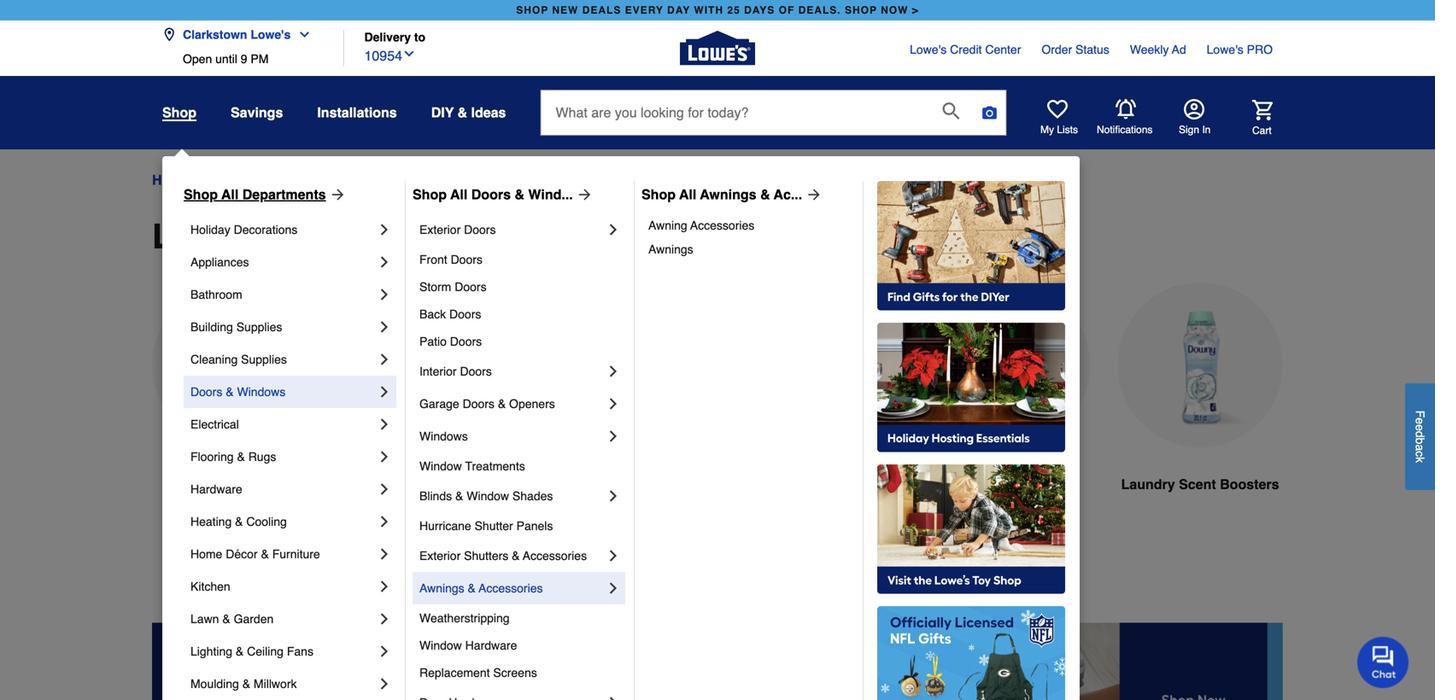 Task type: vqa. For each thing, say whether or not it's contained in the screenshot.
top Window
yes



Task type: locate. For each thing, give the bounding box(es) containing it.
doors for storm
[[455, 280, 487, 294]]

replacement screens link
[[419, 660, 622, 687]]

front doors
[[419, 253, 483, 267]]

credit
[[950, 43, 982, 56]]

1 horizontal spatial chevron down image
[[402, 47, 416, 61]]

in
[[1202, 124, 1211, 136]]

0 horizontal spatial fabric
[[374, 477, 415, 492]]

0 horizontal spatial shop
[[184, 187, 218, 202]]

window hardware
[[419, 639, 517, 653]]

arrow right image up the awning accessories link
[[802, 186, 823, 203]]

& up weatherstripping
[[468, 582, 476, 595]]

arrow right image for shop all awnings & ac...
[[802, 186, 823, 203]]

chevron right image for moulding & millwork
[[376, 676, 393, 693]]

hardware
[[191, 483, 242, 496], [465, 639, 517, 653]]

laundry for green container of gain laundry detergent. image
[[174, 477, 228, 492]]

cleaning up holiday decorations
[[205, 172, 263, 188]]

supplies up the exterior doors
[[392, 172, 444, 188]]

1 vertical spatial hardware
[[465, 639, 517, 653]]

1 e from the top
[[1413, 418, 1427, 425]]

awnings down awning
[[648, 243, 693, 256]]

every
[[625, 4, 664, 16]]

1 horizontal spatial arrow right image
[[802, 186, 823, 203]]

lowe's home improvement cart image
[[1252, 100, 1273, 120]]

windows link
[[419, 420, 605, 453]]

window up replacement
[[419, 639, 462, 653]]

garage doors & openers link
[[419, 388, 605, 420]]

cleaning supplies link up decorations
[[205, 170, 323, 191]]

order status link
[[1042, 41, 1109, 58]]

arrow right image for shop all departments
[[326, 186, 346, 203]]

& right diy
[[458, 105, 467, 120]]

3 shop from the left
[[642, 187, 676, 202]]

exterior down hurricane
[[419, 549, 461, 563]]

fans
[[287, 645, 314, 659]]

2 all from the left
[[450, 187, 468, 202]]

interior doors link
[[419, 355, 605, 388]]

cleaners
[[785, 497, 843, 513]]

lowe's up pm
[[251, 28, 291, 41]]

2 shop from the left
[[413, 187, 447, 202]]

25
[[727, 4, 740, 16]]

& right blinds
[[455, 490, 463, 503]]

supplies up holiday decorations link
[[267, 172, 323, 188]]

weekly
[[1130, 43, 1169, 56]]

advertisement region
[[152, 623, 1283, 701]]

window up the softeners at left bottom
[[419, 460, 462, 473]]

laundry supplies down installations button
[[338, 172, 444, 188]]

2 horizontal spatial awnings
[[700, 187, 757, 202]]

laundry inside 'link'
[[1121, 477, 1175, 492]]

green container of gain laundry detergent. image
[[152, 283, 318, 448]]

lowe's home improvement notification center image
[[1116, 99, 1136, 120]]

lowe's left the credit
[[910, 43, 947, 56]]

0 vertical spatial home
[[152, 172, 190, 188]]

accessories down panels
[[523, 549, 587, 563]]

1 horizontal spatial awnings
[[648, 243, 693, 256]]

lowe's for lowe's pro
[[1207, 43, 1244, 56]]

ceiling
[[247, 645, 284, 659]]

0 horizontal spatial windows
[[237, 385, 286, 399]]

arrow right image
[[326, 186, 346, 203], [802, 186, 823, 203]]

garage
[[419, 397, 459, 411]]

delivery to
[[364, 30, 426, 44]]

lowe's home improvement account image
[[1184, 99, 1205, 120]]

washing machine cleaners link
[[731, 283, 897, 557]]

chevron right image for bathroom
[[376, 286, 393, 303]]

2 horizontal spatial lowe's
[[1207, 43, 1244, 56]]

shop all awnings & ac...
[[642, 187, 802, 202]]

3 all from the left
[[679, 187, 696, 202]]

shop all doors & wind...
[[413, 187, 573, 202]]

all up the exterior doors
[[450, 187, 468, 202]]

0 horizontal spatial shop
[[516, 4, 549, 16]]

cleaning supplies link
[[205, 170, 323, 191], [191, 343, 376, 376]]

center
[[985, 43, 1021, 56]]

pm
[[251, 52, 269, 66]]

& left the ceiling
[[236, 645, 244, 659]]

laundry down shop all departments
[[152, 217, 287, 256]]

1 vertical spatial windows
[[419, 430, 468, 443]]

0 horizontal spatial all
[[221, 187, 239, 202]]

moulding & millwork
[[191, 677, 297, 691]]

1 horizontal spatial shop
[[845, 4, 877, 16]]

white bottle of shout stain remover. image
[[538, 283, 704, 449]]

kitchen
[[191, 580, 230, 594]]

2 fabric from the left
[[948, 477, 989, 492]]

shop up holiday
[[184, 187, 218, 202]]

laundry down flooring
[[174, 477, 228, 492]]

0 horizontal spatial awnings
[[419, 582, 464, 595]]

chevron right image for cleaning supplies
[[376, 351, 393, 368]]

appliances link
[[191, 246, 376, 278]]

shop left the now
[[845, 4, 877, 16]]

home décor & furniture link
[[191, 538, 376, 571]]

fresheners
[[993, 477, 1066, 492]]

garage doors & openers
[[419, 397, 555, 411]]

e up d
[[1413, 418, 1427, 425]]

0 horizontal spatial lowe's
[[251, 28, 291, 41]]

laundry left scent
[[1121, 477, 1175, 492]]

shop
[[162, 105, 196, 120]]

accessories up weatherstripping link
[[479, 582, 543, 595]]

lowe's left pro
[[1207, 43, 1244, 56]]

arrow right image up holiday decorations link
[[326, 186, 346, 203]]

chevron right image for doors & windows
[[376, 384, 393, 401]]

exterior for exterior doors
[[419, 223, 461, 237]]

fabric for fabric softeners
[[374, 477, 415, 492]]

1 fabric from the left
[[374, 477, 415, 492]]

cleaning down building
[[191, 353, 238, 366]]

shop new deals every day with 25 days of deals. shop now >
[[516, 4, 919, 16]]

doors down "back doors"
[[450, 335, 482, 349]]

moulding
[[191, 677, 239, 691]]

shop inside the shop all awnings & ac... link
[[642, 187, 676, 202]]

&
[[458, 105, 467, 120], [515, 187, 525, 202], [760, 187, 770, 202], [226, 385, 234, 399], [498, 397, 506, 411], [237, 450, 245, 464], [455, 490, 463, 503], [235, 515, 243, 529], [261, 548, 269, 561], [512, 549, 520, 563], [468, 582, 476, 595], [222, 613, 230, 626], [236, 645, 244, 659], [242, 677, 250, 691]]

hardware down flooring
[[191, 483, 242, 496]]

home for home
[[152, 172, 190, 188]]

1 horizontal spatial fabric
[[948, 477, 989, 492]]

chevron right image for lawn & garden
[[376, 611, 393, 628]]

0 vertical spatial cleaning
[[205, 172, 263, 188]]

1 horizontal spatial shop
[[413, 187, 447, 202]]

days
[[744, 4, 775, 16]]

1 vertical spatial exterior
[[419, 549, 461, 563]]

shop inside shop all doors & wind... link
[[413, 187, 447, 202]]

supplies down laundry supplies link
[[296, 217, 439, 256]]

chevron right image for hardware
[[376, 481, 393, 498]]

doors down shop all doors & wind...
[[464, 223, 496, 237]]

awnings up the awning accessories link
[[700, 187, 757, 202]]

doors for patio
[[450, 335, 482, 349]]

1 exterior from the top
[[419, 223, 461, 237]]

1 horizontal spatial lowe's
[[910, 43, 947, 56]]

chevron right image
[[376, 221, 393, 238], [605, 221, 622, 238], [376, 254, 393, 271], [376, 319, 393, 336], [605, 363, 622, 380], [605, 396, 622, 413], [376, 416, 393, 433], [376, 449, 393, 466], [376, 513, 393, 531], [605, 580, 622, 597], [376, 643, 393, 660]]

1 shop from the left
[[184, 187, 218, 202]]

& inside button
[[458, 105, 467, 120]]

laundry for bottle of downy laundry scent booster. image
[[1121, 477, 1175, 492]]

10954 button
[[364, 44, 416, 66]]

0 vertical spatial exterior
[[419, 223, 461, 237]]

chat invite button image
[[1357, 637, 1410, 689]]

shop new deals every day with 25 days of deals. shop now > link
[[513, 0, 922, 21]]

visit the lowe's toy shop. image
[[877, 465, 1065, 595]]

accessories
[[690, 219, 755, 232], [523, 549, 587, 563], [479, 582, 543, 595]]

shop up awning
[[642, 187, 676, 202]]

0 vertical spatial window
[[419, 460, 462, 473]]

find gifts for the diyer. image
[[877, 181, 1065, 311]]

chevron down image
[[291, 28, 311, 41], [402, 47, 416, 61]]

laundry down installations button
[[338, 172, 388, 188]]

windows up electrical link
[[237, 385, 286, 399]]

arrow right image inside shop all departments link
[[326, 186, 346, 203]]

chevron right image for lighting & ceiling fans
[[376, 643, 393, 660]]

window for hardware
[[419, 639, 462, 653]]

search image
[[943, 103, 960, 120]]

chevron right image for flooring & rugs
[[376, 449, 393, 466]]

1 horizontal spatial hardware
[[465, 639, 517, 653]]

doors up garage doors & openers
[[460, 365, 492, 378]]

cleaning for the topmost "cleaning supplies" link
[[205, 172, 263, 188]]

0 horizontal spatial chevron down image
[[291, 28, 311, 41]]

cleaning supplies up "doors & windows"
[[191, 353, 287, 366]]

replacement
[[419, 666, 490, 680]]

1 horizontal spatial home
[[191, 548, 222, 561]]

patio doors link
[[419, 328, 622, 355]]

cleaning
[[205, 172, 263, 188], [191, 353, 238, 366]]

clarkstown lowe's button
[[162, 18, 318, 52]]

doors right garage
[[463, 397, 495, 411]]

0 horizontal spatial hardware
[[191, 483, 242, 496]]

all up holiday decorations
[[221, 187, 239, 202]]

lawn & garden link
[[191, 603, 376, 636]]

exterior doors link
[[419, 214, 605, 246]]

all up awning accessories
[[679, 187, 696, 202]]

exterior up the front
[[419, 223, 461, 237]]

cleaning supplies up decorations
[[205, 172, 323, 188]]

None search field
[[540, 90, 1007, 152]]

delivery
[[364, 30, 411, 44]]

all for awnings
[[679, 187, 696, 202]]

lowe's for lowe's credit center
[[910, 43, 947, 56]]

cleaning supplies link up "doors & windows"
[[191, 343, 376, 376]]

day
[[667, 4, 690, 16]]

& right lawn in the left bottom of the page
[[222, 613, 230, 626]]

fabric
[[374, 477, 415, 492], [948, 477, 989, 492]]

shop for shop all doors & wind...
[[413, 187, 447, 202]]

supplies down bathroom link
[[236, 320, 282, 334]]

windows down garage
[[419, 430, 468, 443]]

heating
[[191, 515, 232, 529]]

1 vertical spatial home
[[191, 548, 222, 561]]

panels
[[517, 519, 553, 533]]

blinds & window shades
[[419, 490, 553, 503]]

fabric fresheners link
[[924, 283, 1090, 536]]

laundry stain removers link
[[538, 283, 704, 536]]

0 vertical spatial cleaning supplies link
[[205, 170, 323, 191]]

doors up storm doors
[[451, 253, 483, 267]]

0 vertical spatial chevron down image
[[291, 28, 311, 41]]

0 horizontal spatial arrow right image
[[326, 186, 346, 203]]

chevron right image for blinds & window shades
[[605, 488, 622, 505]]

1 horizontal spatial all
[[450, 187, 468, 202]]

laundry left stain in the left of the page
[[541, 477, 594, 492]]

holiday hosting essentials. image
[[877, 323, 1065, 453]]

lowe's pro link
[[1207, 41, 1273, 58]]

storm
[[419, 280, 451, 294]]

storm doors link
[[419, 273, 622, 301]]

doors up exterior doors link
[[471, 187, 511, 202]]

front doors link
[[419, 246, 622, 273]]

deals
[[582, 4, 621, 16]]

home down shop button
[[152, 172, 190, 188]]

accessories down shop all awnings & ac...
[[690, 219, 755, 232]]

1 arrow right image from the left
[[326, 186, 346, 203]]

home up the kitchen
[[191, 548, 222, 561]]

supplies
[[267, 172, 323, 188], [392, 172, 444, 188], [296, 217, 439, 256], [236, 320, 282, 334], [241, 353, 287, 366]]

windows
[[237, 385, 286, 399], [419, 430, 468, 443]]

1 vertical spatial chevron down image
[[402, 47, 416, 61]]

0 vertical spatial windows
[[237, 385, 286, 399]]

doors down storm doors
[[449, 308, 481, 321]]

supplies down building supplies link
[[241, 353, 287, 366]]

building
[[191, 320, 233, 334]]

status
[[1076, 43, 1109, 56]]

chevron right image for electrical
[[376, 416, 393, 433]]

2 exterior from the top
[[419, 549, 461, 563]]

awnings up weatherstripping
[[419, 582, 464, 595]]

now
[[881, 4, 908, 16]]

2 vertical spatial awnings
[[419, 582, 464, 595]]

1 all from the left
[[221, 187, 239, 202]]

window up hurricane shutter panels
[[467, 490, 509, 503]]

shop up the exterior doors
[[413, 187, 447, 202]]

2 arrow right image from the left
[[802, 186, 823, 203]]

>
[[912, 4, 919, 16]]

chevron right image for awnings & accessories
[[605, 580, 622, 597]]

arrow right image inside the shop all awnings & ac... link
[[802, 186, 823, 203]]

2 horizontal spatial all
[[679, 187, 696, 202]]

lighting
[[191, 645, 232, 659]]

home
[[152, 172, 190, 188], [191, 548, 222, 561]]

2 vertical spatial window
[[419, 639, 462, 653]]

2 horizontal spatial shop
[[642, 187, 676, 202]]

back doors
[[419, 308, 481, 321]]

chevron right image for exterior doors
[[605, 221, 622, 238]]

location image
[[162, 28, 176, 41]]

shades
[[513, 490, 553, 503]]

exterior for exterior shutters & accessories
[[419, 549, 461, 563]]

laundry supplies down departments
[[152, 217, 439, 256]]

hardware up replacement screens
[[465, 639, 517, 653]]

shop inside shop all departments link
[[184, 187, 218, 202]]

1 vertical spatial cleaning
[[191, 353, 238, 366]]

shop left new
[[516, 4, 549, 16]]

1 vertical spatial awnings
[[648, 243, 693, 256]]

doors down front doors
[[455, 280, 487, 294]]

fabric left fresheners
[[948, 477, 989, 492]]

0 vertical spatial accessories
[[690, 219, 755, 232]]

fabric left blinds
[[374, 477, 415, 492]]

electrical
[[191, 418, 239, 431]]

chevron right image
[[376, 286, 393, 303], [376, 351, 393, 368], [376, 384, 393, 401], [605, 428, 622, 445], [376, 481, 393, 498], [605, 488, 622, 505], [376, 546, 393, 563], [605, 548, 622, 565], [376, 578, 393, 595], [376, 611, 393, 628], [376, 676, 393, 693], [605, 695, 622, 701]]

lighting & ceiling fans link
[[191, 636, 376, 668]]

all for departments
[[221, 187, 239, 202]]

awnings link
[[648, 237, 851, 261]]

millwork
[[254, 677, 297, 691]]

exterior shutters & accessories
[[419, 549, 587, 563]]

0 horizontal spatial home
[[152, 172, 190, 188]]

e up the b
[[1413, 425, 1427, 431]]

weekly ad
[[1130, 43, 1186, 56]]



Task type: describe. For each thing, give the bounding box(es) containing it.
lowe's credit center link
[[910, 41, 1021, 58]]

lowe's inside button
[[251, 28, 291, 41]]

deals.
[[798, 4, 841, 16]]

chevron right image for holiday decorations
[[376, 221, 393, 238]]

flooring & rugs
[[191, 450, 276, 464]]

cart button
[[1228, 100, 1273, 137]]

window for treatments
[[419, 460, 462, 473]]

laundry for white bottle of shout stain remover. 'image'
[[541, 477, 594, 492]]

shutters
[[464, 549, 509, 563]]

bathroom
[[191, 288, 242, 302]]

patio
[[419, 335, 447, 349]]

doors for back
[[449, 308, 481, 321]]

chevron right image for building supplies
[[376, 319, 393, 336]]

lawn & garden
[[191, 613, 274, 626]]

arrow right image
[[573, 186, 593, 203]]

1 vertical spatial cleaning supplies
[[191, 353, 287, 366]]

blue bottle of downy fabric softener. image
[[345, 283, 511, 448]]

& left openers
[[498, 397, 506, 411]]

chevron right image for heating & cooling
[[376, 513, 393, 531]]

1 vertical spatial window
[[467, 490, 509, 503]]

chevron down image inside 'clarkstown lowe's' button
[[291, 28, 311, 41]]

2 vertical spatial accessories
[[479, 582, 543, 595]]

awnings for awnings & accessories
[[419, 582, 464, 595]]

savings
[[231, 105, 283, 120]]

shop for shop all awnings & ac...
[[642, 187, 676, 202]]

shop for shop all departments
[[184, 187, 218, 202]]

doors up electrical
[[191, 385, 222, 399]]

ac...
[[774, 187, 802, 202]]

scent
[[1179, 477, 1216, 492]]

shop all departments link
[[184, 185, 346, 205]]

b
[[1413, 438, 1427, 445]]

back
[[419, 308, 446, 321]]

holiday decorations
[[191, 223, 298, 237]]

doors for exterior
[[464, 223, 496, 237]]

pro
[[1247, 43, 1273, 56]]

lists
[[1057, 124, 1078, 136]]

shop all doors & wind... link
[[413, 185, 593, 205]]

f
[[1413, 411, 1427, 418]]

cleaning for bottom "cleaning supplies" link
[[191, 353, 238, 366]]

2 shop from the left
[[845, 4, 877, 16]]

to
[[414, 30, 426, 44]]

heating & cooling
[[191, 515, 287, 529]]

diy & ideas button
[[431, 97, 506, 128]]

flooring & rugs link
[[191, 441, 376, 473]]

blinds
[[419, 490, 452, 503]]

notifications
[[1097, 124, 1153, 136]]

all for doors
[[450, 187, 468, 202]]

awning
[[648, 219, 687, 232]]

rugs
[[248, 450, 276, 464]]

& left rugs at left
[[237, 450, 245, 464]]

1 shop from the left
[[516, 4, 549, 16]]

savings button
[[231, 97, 283, 128]]

detergent
[[232, 477, 296, 492]]

fabric softeners link
[[345, 283, 511, 536]]

chevron right image for interior doors
[[605, 363, 622, 380]]

kitchen link
[[191, 571, 376, 603]]

washing machine cleaners
[[757, 477, 872, 513]]

sign in
[[1179, 124, 1211, 136]]

laundry supplies link
[[338, 170, 444, 191]]

treatments
[[465, 460, 525, 473]]

exterior doors
[[419, 223, 496, 237]]

& right décor
[[261, 548, 269, 561]]

officially licensed n f l gifts. shop now. image
[[877, 607, 1065, 701]]

lowe's pro
[[1207, 43, 1273, 56]]

lawn
[[191, 613, 219, 626]]

doors for front
[[451, 253, 483, 267]]

doors for interior
[[460, 365, 492, 378]]

awnings & accessories link
[[419, 572, 605, 605]]

wind...
[[528, 187, 573, 202]]

home for home décor & furniture
[[191, 548, 222, 561]]

1 vertical spatial laundry supplies
[[152, 217, 439, 256]]

screens
[[493, 666, 537, 680]]

chevron right image for exterior shutters & accessories
[[605, 548, 622, 565]]

chevron right image for appliances
[[376, 254, 393, 271]]

sign
[[1179, 124, 1199, 136]]

laundry detergent link
[[152, 283, 318, 536]]

chevron right image for kitchen
[[376, 578, 393, 595]]

& left millwork
[[242, 677, 250, 691]]

awning accessories link
[[648, 214, 851, 237]]

departments
[[242, 187, 326, 202]]

chevron right image for home décor & furniture
[[376, 546, 393, 563]]

appliances
[[191, 255, 249, 269]]

diy & ideas
[[431, 105, 506, 120]]

0 vertical spatial cleaning supplies
[[205, 172, 323, 188]]

bottle of downy laundry scent booster. image
[[1117, 283, 1283, 448]]

chevron right image for garage doors & openers
[[605, 396, 622, 413]]

1 vertical spatial accessories
[[523, 549, 587, 563]]

home décor & furniture
[[191, 548, 320, 561]]

lowe's home improvement lists image
[[1047, 99, 1068, 120]]

& up electrical
[[226, 385, 234, 399]]

2 e from the top
[[1413, 425, 1427, 431]]

camera image
[[981, 104, 998, 121]]

0 vertical spatial awnings
[[700, 187, 757, 202]]

& left ac...
[[760, 187, 770, 202]]

0 vertical spatial laundry supplies
[[338, 172, 444, 188]]

bathroom link
[[191, 278, 376, 311]]

lowe's home improvement logo image
[[680, 11, 755, 86]]

my lists
[[1041, 124, 1078, 136]]

awning accessories
[[648, 219, 755, 232]]

chevron right image for windows
[[605, 428, 622, 445]]

building supplies
[[191, 320, 282, 334]]

& right shutters on the left bottom of the page
[[512, 549, 520, 563]]

orange box of tide washing machine cleaner. image
[[731, 283, 897, 448]]

stain
[[598, 477, 632, 492]]

interior doors
[[419, 365, 492, 378]]

0 vertical spatial hardware
[[191, 483, 242, 496]]

shop all awnings & ac... link
[[642, 185, 823, 205]]

removers
[[635, 477, 702, 492]]

my
[[1041, 124, 1054, 136]]

order
[[1042, 43, 1072, 56]]

open
[[183, 52, 212, 66]]

doors for garage
[[463, 397, 495, 411]]

installations button
[[317, 97, 397, 128]]

awnings for awnings
[[648, 243, 693, 256]]

blue spray bottle of febreze fabric freshener. image
[[924, 283, 1090, 449]]

hurricane
[[419, 519, 471, 533]]

fabric softeners
[[374, 477, 482, 492]]

fabric fresheners
[[948, 477, 1066, 492]]

holiday decorations link
[[191, 214, 376, 246]]

chevron down image inside 10954 button
[[402, 47, 416, 61]]

weatherstripping link
[[419, 605, 622, 632]]

laundry detergent
[[174, 477, 296, 492]]

10954
[[364, 48, 402, 64]]

cooling
[[246, 515, 287, 529]]

1 horizontal spatial windows
[[419, 430, 468, 443]]

front
[[419, 253, 447, 267]]

Search Query text field
[[541, 91, 929, 135]]

installations
[[317, 105, 397, 120]]

shutter
[[475, 519, 513, 533]]

décor
[[226, 548, 258, 561]]

1 vertical spatial cleaning supplies link
[[191, 343, 376, 376]]

exterior shutters & accessories link
[[419, 540, 605, 572]]

window hardware link
[[419, 632, 622, 660]]

window treatments
[[419, 460, 525, 473]]

& left cooling
[[235, 515, 243, 529]]

hurricane shutter panels
[[419, 519, 553, 533]]

& left wind...
[[515, 187, 525, 202]]

weatherstripping
[[419, 612, 510, 625]]

order status
[[1042, 43, 1109, 56]]

home link
[[152, 170, 190, 191]]

storm doors
[[419, 280, 487, 294]]

softeners
[[419, 477, 482, 492]]

fabric for fabric fresheners
[[948, 477, 989, 492]]



